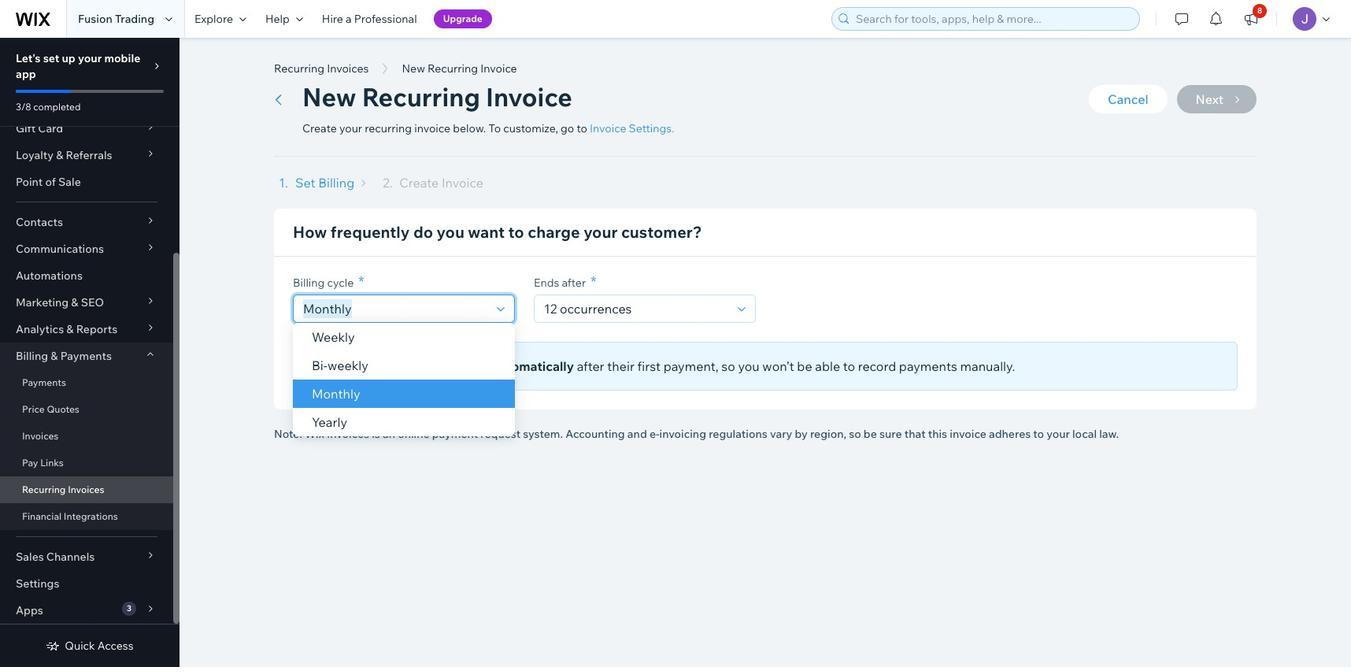 Task type: locate. For each thing, give the bounding box(es) containing it.
billing down analytics
[[16, 349, 48, 363]]

0 horizontal spatial recurring invoices
[[22, 484, 104, 496]]

invoice
[[415, 121, 451, 135], [950, 427, 987, 441]]

accounting
[[566, 427, 625, 441]]

up
[[62, 51, 76, 65]]

cancel
[[1108, 91, 1149, 107]]

recurring invoices inside button
[[274, 61, 369, 76]]

recurring invoices
[[274, 61, 369, 76], [22, 484, 104, 496]]

billing inside "billing cycle *"
[[293, 276, 325, 290]]

& left reports
[[66, 322, 74, 336]]

3/8 completed
[[16, 101, 81, 113]]

record
[[858, 358, 897, 374]]

new recurring invoice down the upgrade button
[[402, 61, 517, 76]]

note:
[[274, 427, 302, 441]]

payment
[[432, 427, 478, 441]]

upgrade
[[443, 13, 483, 24]]

settings.
[[629, 121, 675, 135]]

customer?
[[621, 222, 702, 242]]

recurring invoices link
[[0, 477, 173, 503]]

how
[[293, 222, 327, 242]]

cancel button
[[1089, 85, 1168, 113]]

law.
[[1100, 427, 1120, 441]]

invoices inside button
[[327, 61, 369, 76]]

recurring inside button
[[428, 61, 478, 76]]

billing right set
[[318, 175, 355, 191]]

adheres
[[989, 427, 1031, 441]]

recurring invoices for recurring invoices button at the top of the page
[[274, 61, 369, 76]]

1 horizontal spatial create
[[400, 175, 439, 191]]

ends after *
[[534, 273, 597, 291]]

to
[[489, 121, 501, 135]]

invoice
[[481, 61, 517, 76], [486, 81, 573, 113], [590, 121, 627, 135], [442, 175, 484, 191]]

recurring invoices button
[[266, 57, 377, 80]]

sidebar element
[[0, 0, 180, 667]]

be left able at the right of the page
[[798, 358, 813, 374]]

you
[[437, 222, 465, 242], [738, 358, 760, 374]]

to
[[577, 121, 588, 135], [509, 222, 524, 242], [843, 358, 856, 374], [1034, 427, 1045, 441]]

your
[[313, 358, 339, 374]]

automations link
[[0, 262, 173, 289]]

invoice left "below."
[[415, 121, 451, 135]]

1 vertical spatial billing
[[293, 276, 325, 290]]

recurring inside button
[[274, 61, 325, 76]]

invoices up pay links
[[22, 430, 59, 442]]

1 vertical spatial invoice
[[950, 427, 987, 441]]

hire a professional link
[[313, 0, 427, 38]]

new
[[402, 61, 425, 76], [303, 81, 356, 113]]

0 horizontal spatial invoice
[[415, 121, 451, 135]]

invoices down a
[[327, 61, 369, 76]]

after
[[562, 276, 586, 290], [577, 358, 605, 374]]

marketing & seo button
[[0, 289, 173, 316]]

to right able at the right of the page
[[843, 358, 856, 374]]

recurring invoices down hire
[[274, 61, 369, 76]]

new recurring invoice down the new recurring invoice button
[[303, 81, 573, 113]]

& inside popup button
[[71, 295, 78, 310]]

1 vertical spatial payments
[[22, 377, 66, 388]]

you right do
[[437, 222, 465, 242]]

after right ends
[[562, 276, 586, 290]]

financial integrations link
[[0, 503, 173, 530]]

invoice up to
[[481, 61, 517, 76]]

recurring invoices up financial integrations
[[22, 484, 104, 496]]

so right "payment,"
[[722, 358, 736, 374]]

&
[[56, 148, 63, 162], [71, 295, 78, 310], [66, 322, 74, 336], [51, 349, 58, 363]]

payments
[[900, 358, 958, 374]]

invoice right go
[[590, 121, 627, 135]]

1. set billing
[[279, 175, 355, 191]]

price quotes
[[22, 403, 79, 415]]

1 vertical spatial new recurring invoice
[[303, 81, 573, 113]]

your left local
[[1047, 427, 1070, 441]]

loyalty & referrals button
[[0, 142, 173, 169]]

0 vertical spatial so
[[722, 358, 736, 374]]

be left sure
[[864, 427, 877, 441]]

ends
[[534, 276, 560, 290]]

recurring invoices inside the sidebar element
[[22, 484, 104, 496]]

create up 1. set billing at the top of page
[[303, 121, 337, 135]]

0 vertical spatial new
[[402, 61, 425, 76]]

create
[[303, 121, 337, 135], [400, 175, 439, 191]]

won't
[[763, 358, 795, 374]]

pay
[[22, 457, 38, 469]]

loyalty
[[16, 148, 54, 162]]

1 horizontal spatial recurring invoices
[[274, 61, 369, 76]]

payments
[[60, 349, 112, 363], [22, 377, 66, 388]]

1 horizontal spatial *
[[591, 273, 597, 291]]

2 * from the left
[[591, 273, 597, 291]]

1 * from the left
[[359, 273, 364, 291]]

completed
[[33, 101, 81, 113]]

fusion
[[78, 12, 113, 26]]

so right region,
[[849, 427, 862, 441]]

set
[[295, 175, 316, 191]]

yearly
[[312, 414, 347, 430]]

recurring down the upgrade button
[[428, 61, 478, 76]]

be right will
[[423, 358, 438, 374]]

0 vertical spatial recurring invoices
[[274, 61, 369, 76]]

0 horizontal spatial you
[[437, 222, 465, 242]]

* right ends
[[591, 273, 597, 291]]

new down professional
[[402, 61, 425, 76]]

to right want at the top left of page
[[509, 222, 524, 242]]

0 vertical spatial create
[[303, 121, 337, 135]]

new down recurring invoices button at the top of the page
[[303, 81, 356, 113]]

payments up payments link
[[60, 349, 112, 363]]

list box
[[293, 323, 515, 436]]

billing left cycle
[[293, 276, 325, 290]]

& right loyalty
[[56, 148, 63, 162]]

& down analytics & reports
[[51, 349, 58, 363]]

first
[[638, 358, 661, 374]]

explore
[[195, 12, 233, 26]]

& for billing
[[51, 349, 58, 363]]

& left "seo"
[[71, 295, 78, 310]]

hire
[[322, 12, 343, 26]]

billing inside "popup button"
[[16, 349, 48, 363]]

payments up price quotes
[[22, 377, 66, 388]]

billing
[[318, 175, 355, 191], [293, 276, 325, 290], [16, 349, 48, 363]]

sure
[[880, 427, 902, 441]]

recurring down pay links
[[22, 484, 66, 496]]

0 vertical spatial payments
[[60, 349, 112, 363]]

app
[[16, 67, 36, 81]]

to right go
[[577, 121, 588, 135]]

your
[[78, 51, 102, 65], [339, 121, 362, 135], [584, 222, 618, 242], [1047, 427, 1070, 441]]

0 vertical spatial after
[[562, 276, 586, 290]]

0 horizontal spatial new
[[303, 81, 356, 113]]

gift card
[[16, 121, 63, 135]]

help
[[265, 12, 290, 26]]

charge
[[528, 222, 580, 242]]

Billing cycle field
[[299, 295, 492, 322]]

create right 2.
[[400, 175, 439, 191]]

* right cycle
[[359, 273, 364, 291]]

manually.
[[961, 358, 1016, 374]]

this
[[929, 427, 948, 441]]

1 vertical spatial new
[[303, 81, 356, 113]]

& inside "popup button"
[[51, 349, 58, 363]]

2 vertical spatial billing
[[16, 349, 48, 363]]

of
[[45, 175, 56, 189]]

sales
[[16, 550, 44, 564]]

list box containing weekly
[[293, 323, 515, 436]]

0 vertical spatial new recurring invoice
[[402, 61, 517, 76]]

invoicing
[[660, 427, 707, 441]]

1 horizontal spatial new
[[402, 61, 425, 76]]

1 vertical spatial so
[[849, 427, 862, 441]]

0 vertical spatial invoice
[[415, 121, 451, 135]]

you left won't
[[738, 358, 760, 374]]

invoice up want at the top left of page
[[442, 175, 484, 191]]

do
[[414, 222, 433, 242]]

to right adheres
[[1034, 427, 1045, 441]]

1 vertical spatial you
[[738, 358, 760, 374]]

payments link
[[0, 369, 173, 396]]

0 horizontal spatial *
[[359, 273, 364, 291]]

pay links
[[22, 457, 64, 469]]

after left their
[[577, 358, 605, 374]]

billing & payments
[[16, 349, 112, 363]]

invoice right this
[[950, 427, 987, 441]]

1 horizontal spatial so
[[849, 427, 862, 441]]

recurring down the help button on the top of page
[[274, 61, 325, 76]]

billing & payments button
[[0, 343, 173, 369]]

billing for *
[[293, 276, 325, 290]]

your right up
[[78, 51, 102, 65]]

will
[[401, 358, 420, 374]]

analytics & reports
[[16, 322, 118, 336]]

1 vertical spatial recurring invoices
[[22, 484, 104, 496]]

a
[[346, 12, 352, 26]]



Task type: describe. For each thing, give the bounding box(es) containing it.
recurring inside the sidebar element
[[22, 484, 66, 496]]

local
[[1073, 427, 1097, 441]]

financial
[[22, 510, 62, 522]]

weekly
[[312, 329, 355, 345]]

settings
[[16, 577, 59, 591]]

0 vertical spatial billing
[[318, 175, 355, 191]]

* for billing cycle *
[[359, 273, 364, 291]]

marketing
[[16, 295, 69, 310]]

Ends after field
[[540, 295, 733, 322]]

invoice inside button
[[481, 61, 517, 76]]

cycle
[[327, 276, 354, 290]]

let's set up your mobile app
[[16, 51, 141, 81]]

wix
[[305, 427, 324, 441]]

Search for tools, apps, help & more... field
[[852, 8, 1135, 30]]

upgrade button
[[434, 9, 492, 28]]

fusion trading
[[78, 12, 154, 26]]

and
[[628, 427, 647, 441]]

vary
[[770, 427, 793, 441]]

& for loyalty
[[56, 148, 63, 162]]

point of sale link
[[0, 169, 173, 195]]

channels
[[46, 550, 95, 564]]

your inside let's set up your mobile app
[[78, 51, 102, 65]]

invoice settings. link
[[590, 121, 675, 135]]

& for marketing
[[71, 295, 78, 310]]

8 button
[[1234, 0, 1269, 38]]

online
[[398, 427, 430, 441]]

0 horizontal spatial so
[[722, 358, 736, 374]]

1.
[[279, 175, 288, 191]]

* for ends after *
[[591, 273, 597, 291]]

2.
[[383, 175, 393, 191]]

new inside button
[[402, 61, 425, 76]]

invoice up the customize,
[[486, 81, 573, 113]]

1 horizontal spatial be
[[798, 358, 813, 374]]

communications
[[16, 242, 104, 256]]

1 vertical spatial create
[[400, 175, 439, 191]]

billing for payments
[[16, 349, 48, 363]]

analytics & reports button
[[0, 316, 173, 343]]

reports
[[76, 322, 118, 336]]

weekly
[[328, 358, 369, 373]]

monthly
[[312, 386, 360, 402]]

after inside ends after *
[[562, 276, 586, 290]]

0 vertical spatial you
[[437, 222, 465, 242]]

sales channels button
[[0, 544, 173, 570]]

bi-
[[312, 358, 328, 373]]

sales channels
[[16, 550, 95, 564]]

let's
[[16, 51, 41, 65]]

1 horizontal spatial invoice
[[950, 427, 987, 441]]

financial integrations
[[22, 510, 118, 522]]

quick access button
[[46, 639, 134, 653]]

new recurring invoice button
[[394, 57, 525, 80]]

8
[[1258, 6, 1263, 16]]

price
[[22, 403, 45, 415]]

recurring invoices for the recurring invoices link
[[22, 484, 104, 496]]

quick
[[65, 639, 95, 653]]

access
[[98, 639, 134, 653]]

0 horizontal spatial create
[[303, 121, 337, 135]]

seo
[[81, 295, 104, 310]]

help button
[[256, 0, 313, 38]]

links
[[40, 457, 64, 469]]

set
[[43, 51, 59, 65]]

1 horizontal spatial you
[[738, 358, 760, 374]]

pay links link
[[0, 450, 173, 477]]

recurring up recurring
[[362, 81, 480, 113]]

regulations
[[709, 427, 768, 441]]

your left recurring
[[339, 121, 362, 135]]

1 vertical spatial after
[[577, 358, 605, 374]]

& for analytics
[[66, 322, 74, 336]]

invoices left is
[[327, 427, 369, 441]]

your customer will be charged automatically after their first payment, so you won't be able to record payments manually.
[[313, 358, 1016, 374]]

3
[[127, 603, 132, 614]]

customer
[[342, 358, 398, 374]]

their
[[608, 358, 635, 374]]

frequently
[[331, 222, 410, 242]]

analytics
[[16, 322, 64, 336]]

quick access
[[65, 639, 134, 653]]

2 horizontal spatial be
[[864, 427, 877, 441]]

payment,
[[664, 358, 719, 374]]

monthly option
[[293, 380, 515, 408]]

0 horizontal spatial be
[[423, 358, 438, 374]]

hire a professional
[[322, 12, 417, 26]]

payments inside "popup button"
[[60, 349, 112, 363]]

billing cycle *
[[293, 273, 364, 291]]

that
[[905, 427, 926, 441]]

e-
[[650, 427, 660, 441]]

new recurring invoice inside button
[[402, 61, 517, 76]]

create your recurring invoice below. to customize, go to invoice settings.
[[303, 121, 675, 135]]

charged
[[441, 358, 489, 374]]

is
[[372, 427, 380, 441]]

system.
[[523, 427, 563, 441]]

your right charge
[[584, 222, 618, 242]]

communications button
[[0, 236, 173, 262]]

gift card button
[[0, 115, 173, 142]]

3/8
[[16, 101, 31, 113]]

contacts button
[[0, 209, 173, 236]]

mobile
[[104, 51, 141, 65]]

recurring
[[365, 121, 412, 135]]

customize,
[[504, 121, 558, 135]]

an
[[383, 427, 395, 441]]

point
[[16, 175, 43, 189]]

apps
[[16, 603, 43, 618]]

automatically
[[492, 358, 574, 374]]

how frequently do you want to charge your customer?
[[293, 222, 702, 242]]

invoices down pay links link
[[68, 484, 104, 496]]

contacts
[[16, 215, 63, 229]]



